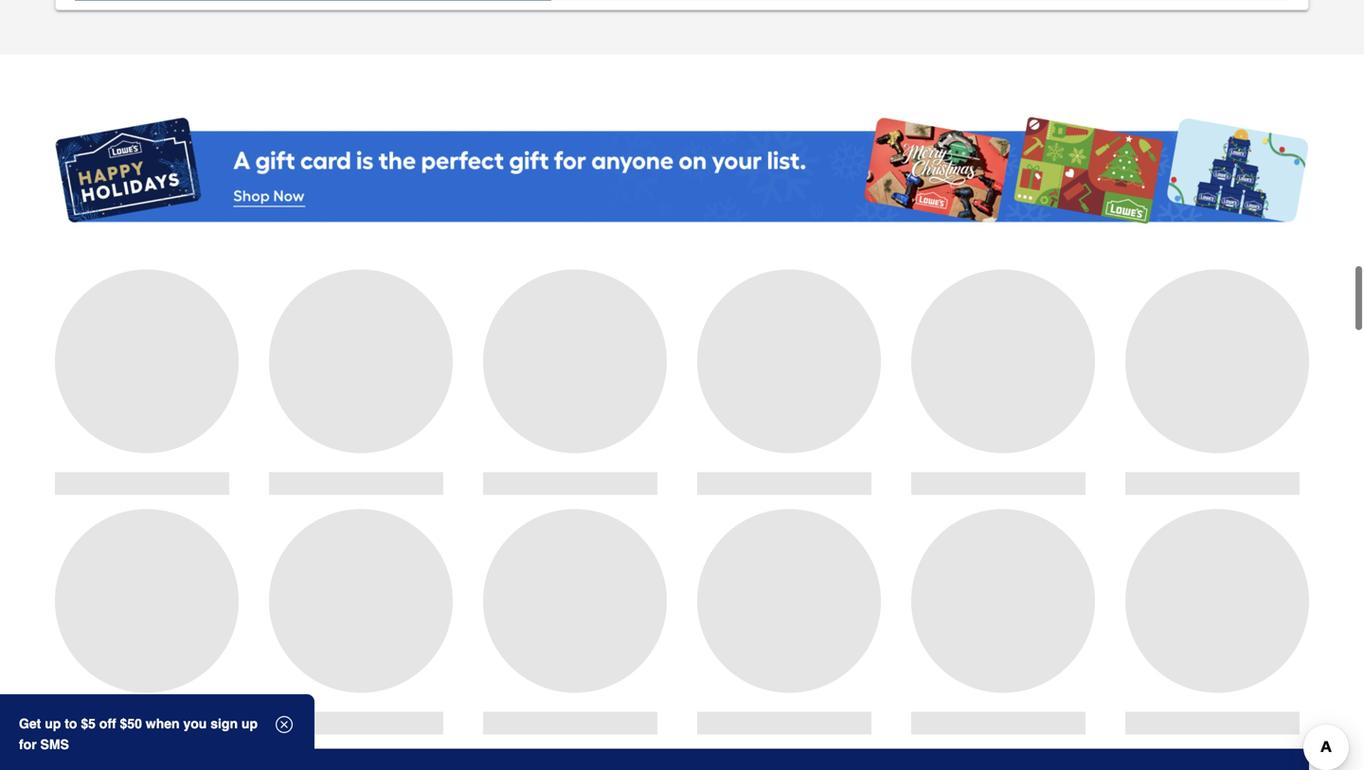 Task type: vqa. For each thing, say whether or not it's contained in the screenshot.
Holiday Decorations "Holiday"
no



Task type: describe. For each thing, give the bounding box(es) containing it.
up inside deals, inspiration and trends sign up for emails to learn more about special offers, promotions, events and more.
[[120, 722, 137, 739]]

sign
[[211, 716, 238, 731]]

emailAddress text field
[[507, 685, 1152, 717]]

events
[[169, 744, 213, 762]]

sign inside deals, inspiration and trends sign up for emails to learn more about special offers, promotions, events and more.
[[85, 722, 116, 739]]

when
[[146, 716, 180, 731]]

to inside deals, inspiration and trends sign up for emails to learn more about special offers, promotions, events and more.
[[211, 722, 223, 739]]

for inside get up to $5 off $50 when you sign up for sms
[[19, 737, 37, 752]]

off
[[99, 716, 116, 731]]

$50
[[120, 716, 142, 731]]

please
[[499, 746, 546, 764]]

get up to $5 off $50 when you sign up for sms
[[19, 716, 258, 752]]

please send me communications
[[499, 746, 722, 764]]

up
[[1235, 694, 1255, 712]]

emails
[[163, 722, 207, 739]]

inspiration
[[171, 687, 306, 717]]

trends
[[368, 687, 455, 717]]

sign up button
[[1175, 685, 1279, 721]]

for inside deals, inspiration and trends sign up for emails to learn more about special offers, promotions, events and more.
[[141, 722, 159, 739]]

learn
[[228, 722, 261, 739]]



Task type: locate. For each thing, give the bounding box(es) containing it.
up right the off
[[120, 722, 137, 739]]

for down get
[[19, 737, 37, 752]]

sign inside button
[[1198, 694, 1231, 712]]

to right you
[[211, 722, 223, 739]]

$5
[[81, 716, 96, 731]]

me
[[587, 746, 608, 764]]

for
[[141, 722, 159, 739], [19, 737, 37, 752]]

and down learn on the bottom left
[[218, 744, 243, 762]]

1 horizontal spatial and
[[314, 687, 361, 717]]

1 horizontal spatial for
[[141, 722, 159, 739]]

send
[[550, 746, 583, 764]]

0 vertical spatial sign
[[1198, 694, 1231, 712]]

a gift card is the perfect gift for anyone on your list. shop now. image
[[55, 17, 1309, 138]]

more
[[266, 722, 300, 739]]

get
[[19, 716, 41, 731]]

you
[[183, 716, 207, 731]]

0 horizontal spatial sign
[[85, 722, 116, 739]]

up up the sms
[[45, 716, 61, 731]]

offers,
[[398, 722, 440, 739]]

0 horizontal spatial for
[[19, 737, 37, 752]]

about
[[304, 722, 342, 739]]

to inside get up to $5 off $50 when you sign up for sms
[[65, 716, 77, 731]]

deals, inspiration and trends sign up for emails to learn more about special offers, promotions, events and more.
[[85, 687, 455, 762]]

up right sign in the left bottom of the page
[[241, 716, 258, 731]]

1 vertical spatial sign
[[85, 722, 116, 739]]

0 vertical spatial and
[[314, 687, 361, 717]]

deals,
[[85, 687, 163, 717]]

sign up
[[1198, 694, 1255, 712]]

0 horizontal spatial to
[[65, 716, 77, 731]]

communications
[[612, 746, 722, 764]]

up
[[45, 716, 61, 731], [241, 716, 258, 731], [120, 722, 137, 739]]

sign left the $50
[[85, 722, 116, 739]]

sign left up
[[1198, 694, 1231, 712]]

special
[[346, 722, 394, 739]]

to
[[65, 716, 77, 731], [211, 722, 223, 739]]

to left $5
[[65, 716, 77, 731]]

1 horizontal spatial sign
[[1198, 694, 1231, 712]]

sms
[[40, 737, 69, 752]]

2 horizontal spatial up
[[241, 716, 258, 731]]

1 horizontal spatial up
[[120, 722, 137, 739]]

1 horizontal spatial to
[[211, 722, 223, 739]]

and up about
[[314, 687, 361, 717]]

and
[[314, 687, 361, 717], [218, 744, 243, 762]]

promotions,
[[85, 744, 164, 762]]

more.
[[247, 744, 286, 762]]

for up promotions,
[[141, 722, 159, 739]]

1 vertical spatial and
[[218, 744, 243, 762]]

0 horizontal spatial and
[[218, 744, 243, 762]]

0 horizontal spatial up
[[45, 716, 61, 731]]

sign
[[1198, 694, 1231, 712], [85, 722, 116, 739]]



